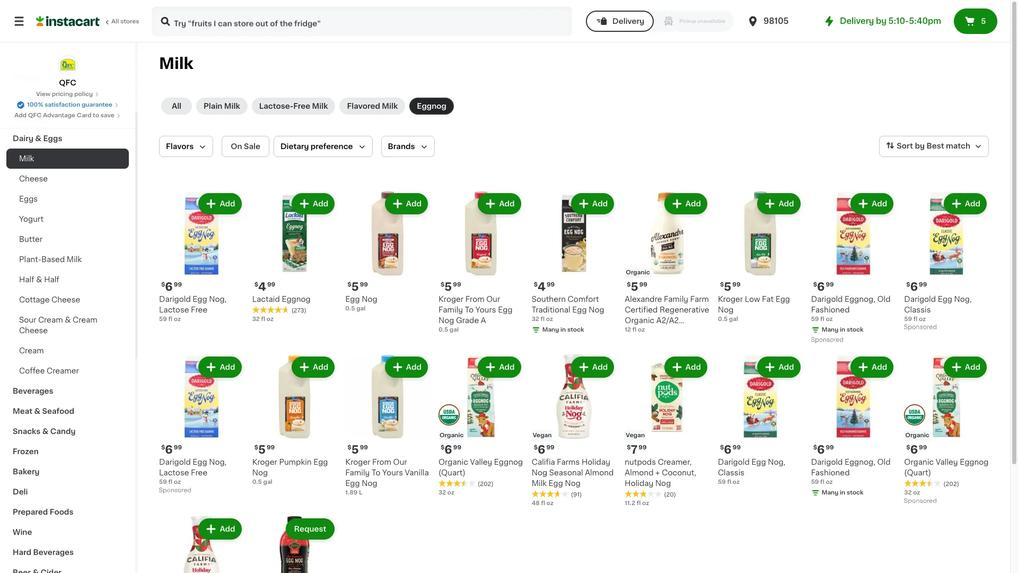 Task type: vqa. For each thing, say whether or not it's contained in the screenshot.
1st $ 4 99 from left
yes



Task type: describe. For each thing, give the bounding box(es) containing it.
almond inside 'califia farms holiday nog seasonal almond milk egg nog'
[[585, 469, 614, 477]]

& for half
[[36, 276, 42, 283]]

32 oz for item badge icon on the left of page
[[439, 490, 455, 496]]

yogurt
[[19, 215, 44, 223]]

dairy & eggs link
[[6, 128, 129, 149]]

0 vertical spatial free
[[294, 102, 311, 110]]

cream link
[[6, 341, 129, 361]]

plain milk
[[204, 102, 240, 110]]

to for nog
[[372, 469, 381, 477]]

2 darigold eggnog, old fashioned 59 fl oz from the top
[[812, 459, 891, 485]]

sponsored badge image for darigold egg nog, lactose free
[[159, 488, 191, 494]]

0.5 inside kroger low fat egg nog 0.5 gal
[[719, 316, 728, 322]]

seasonal
[[550, 469, 584, 477]]

add button for egg nog
[[386, 194, 427, 213]]

11.2
[[625, 501, 636, 506]]

nutpods
[[625, 459, 656, 466]]

certified
[[625, 306, 658, 313]]

5 button
[[955, 8, 998, 34]]

fat
[[763, 295, 774, 303]]

dairy
[[13, 135, 33, 142]]

request button
[[287, 520, 334, 539]]

egg inside kroger from our family to yours egg nog grade a 0.5 gal
[[498, 306, 513, 313]]

l
[[359, 490, 363, 496]]

12
[[625, 327, 631, 333]]

delivery button
[[586, 11, 654, 32]]

48 fl oz
[[532, 501, 554, 506]]

5 for alexandre family farm certified regenerative organic a2/a2 homegrown eggnog
[[631, 281, 639, 292]]

kroger for kroger from our family to yours egg nog grade a
[[439, 295, 464, 303]]

qfc logo image
[[58, 55, 78, 75]]

delivery for delivery by 5:10-5:40pm
[[841, 17, 875, 25]]

organic valley eggnog (quart) for item badge icon on the left of page
[[439, 459, 523, 477]]

our for egg
[[487, 295, 501, 303]]

add button for lactaid eggnog
[[293, 194, 334, 213]]

based
[[41, 256, 65, 263]]

5:10-
[[889, 17, 910, 25]]

gal inside 'kroger pumpkin egg nog 0.5 gal'
[[263, 479, 273, 485]]

cream down cottage cheese
[[38, 316, 63, 324]]

add button for kroger low fat egg nog
[[759, 194, 800, 213]]

egg inside southern comfort traditional egg nog 32 fl oz
[[573, 306, 587, 313]]

milk right flavored
[[382, 102, 398, 110]]

0 vertical spatial eggs
[[43, 135, 62, 142]]

1.89
[[346, 490, 358, 496]]

prepared foods link
[[6, 502, 129, 522]]

hard
[[13, 549, 31, 556]]

(202) for item badge image
[[944, 481, 960, 487]]

32 oz for item badge image
[[905, 490, 921, 496]]

prepared foods
[[13, 508, 73, 516]]

organic valley eggnog (quart) for item badge image
[[905, 459, 989, 477]]

best match
[[927, 142, 971, 150]]

5 for kroger from our family to yours vanilla egg nog
[[352, 444, 359, 455]]

holiday inside 'califia farms holiday nog seasonal almond milk egg nog'
[[582, 459, 611, 466]]

$ 4 99 for lactaid eggnog
[[255, 281, 276, 292]]

farms
[[557, 459, 580, 466]]

all for all
[[172, 102, 182, 110]]

coffee creamer link
[[6, 361, 129, 381]]

add button for darigold eggnog, old fashioned
[[852, 357, 893, 377]]

$ 5 99 for kroger pumpkin egg nog
[[255, 444, 275, 455]]

12 fl oz
[[625, 327, 645, 333]]

save
[[101, 112, 115, 118]]

candy
[[50, 428, 76, 435]]

1 lactose from the top
[[159, 306, 189, 313]]

1 half from the left
[[19, 276, 34, 283]]

vanilla
[[405, 469, 429, 477]]

oz inside product group
[[643, 501, 650, 506]]

plant-
[[19, 256, 41, 263]]

1 eggnog, from the top
[[845, 295, 876, 303]]

to
[[93, 112, 99, 118]]

butter link
[[6, 229, 129, 249]]

0 vertical spatial darigold egg nog, classis 59 fl oz
[[905, 295, 972, 322]]

on
[[231, 143, 242, 150]]

1 darigold eggnog, old fashioned 59 fl oz from the top
[[812, 295, 891, 322]]

98105 button
[[747, 6, 811, 36]]

5:40pm
[[910, 17, 942, 25]]

$ 5 99 for alexandre family farm certified regenerative organic a2/a2 homegrown eggnog
[[627, 281, 648, 292]]

2 eggnog, from the top
[[845, 459, 876, 466]]

all for all stores
[[111, 19, 119, 24]]

milk right based
[[67, 256, 82, 263]]

flavored
[[347, 102, 380, 110]]

5 for kroger pumpkin egg nog
[[258, 444, 266, 455]]

100%
[[27, 102, 43, 108]]

add button for alexandre family farm certified regenerative organic a2/a2 homegrown eggnog
[[666, 194, 707, 213]]

hard beverages
[[13, 549, 74, 556]]

$ 5 99 for kroger from our family to yours vanilla egg nog
[[348, 444, 368, 455]]

nutpods creamer, almond + coconut, holiday nog
[[625, 459, 697, 487]]

cheese link
[[6, 169, 129, 189]]

1 vertical spatial cheese
[[52, 296, 80, 304]]

egg inside kroger from our family to yours vanilla egg nog 1.89 l
[[346, 480, 360, 487]]

alexandre
[[625, 295, 663, 303]]

1 darigold egg nog, lactose free 59 fl oz from the top
[[159, 295, 227, 322]]

recipes
[[13, 74, 44, 82]]

creamer
[[47, 367, 79, 375]]

vegan for 6
[[533, 433, 552, 439]]

lactaid
[[252, 295, 280, 303]]

beverages link
[[6, 381, 129, 401]]

kroger pumpkin egg nog 0.5 gal
[[252, 459, 328, 485]]

0.5 inside kroger from our family to yours egg nog grade a 0.5 gal
[[439, 327, 449, 333]]

policy
[[74, 91, 93, 97]]

beverages inside "link"
[[33, 549, 74, 556]]

milk up all link
[[159, 56, 194, 71]]

$ 7 99
[[627, 444, 647, 455]]

nog inside southern comfort traditional egg nog 32 fl oz
[[589, 306, 605, 313]]

half & half
[[19, 276, 59, 283]]

98105
[[764, 17, 789, 25]]

regenerative
[[660, 306, 710, 313]]

kroger for kroger pumpkin egg nog
[[252, 459, 277, 466]]

dairy & eggs
[[13, 135, 62, 142]]

prepared
[[13, 508, 48, 516]]

0 horizontal spatial eggs
[[19, 195, 38, 203]]

dietary preference
[[281, 143, 353, 150]]

0 horizontal spatial qfc
[[28, 112, 42, 118]]

foods
[[50, 508, 73, 516]]

meat & seafood link
[[6, 401, 129, 421]]

lactose-free milk link
[[252, 98, 336, 115]]

flavored milk link
[[340, 98, 406, 115]]

egg inside egg nog 0.5 gal
[[346, 295, 360, 303]]

cream up coffee
[[19, 347, 44, 354]]

plain milk link
[[196, 98, 248, 115]]

gal inside kroger from our family to yours egg nog grade a 0.5 gal
[[450, 327, 459, 333]]

all stores link
[[36, 6, 140, 36]]

delivery for delivery
[[613, 18, 645, 25]]

32 fl oz
[[252, 316, 274, 322]]

half & half link
[[6, 270, 129, 290]]

dietary
[[281, 143, 309, 150]]

coffee
[[19, 367, 45, 375]]

4 for southern comfort traditional egg nog
[[538, 281, 546, 292]]

2 lactose from the top
[[159, 469, 189, 477]]

1 fashioned from the top
[[812, 306, 850, 313]]

kroger for kroger from our family to yours vanilla egg nog
[[346, 459, 371, 466]]

bakery link
[[6, 462, 129, 482]]

plain
[[204, 102, 223, 110]]

item badge image
[[439, 404, 460, 426]]

milk inside 'califia farms holiday nog seasonal almond milk egg nog'
[[532, 480, 547, 487]]

match
[[947, 142, 971, 150]]

almond inside the nutpods creamer, almond + coconut, holiday nog
[[625, 469, 654, 477]]

4 for lactaid eggnog
[[258, 281, 266, 292]]

wine
[[13, 529, 32, 536]]

califia
[[532, 459, 555, 466]]

5 for egg nog
[[352, 281, 359, 292]]

grade
[[456, 317, 479, 324]]

1 vertical spatial classis
[[719, 469, 745, 477]]

& for seafood
[[34, 408, 40, 415]]

2 vertical spatial free
[[191, 469, 208, 477]]

sponsored badge image for organic valley eggnog (quart)
[[905, 498, 937, 504]]

cottage cheese link
[[6, 290, 129, 310]]

homegrown
[[625, 327, 671, 335]]

& for eggs
[[35, 135, 41, 142]]

kroger for kroger low fat egg nog
[[719, 295, 744, 303]]

family for kroger from our family to yours vanilla egg nog
[[346, 469, 370, 477]]

product group containing 7
[[625, 354, 710, 508]]

$ 5 99 for egg nog
[[348, 281, 368, 292]]

sale
[[244, 143, 261, 150]]

view
[[36, 91, 50, 97]]

meat
[[13, 408, 32, 415]]

plant-based milk
[[19, 256, 82, 263]]

100% satisfaction guarantee
[[27, 102, 112, 108]]



Task type: locate. For each thing, give the bounding box(es) containing it.
2 almond from the left
[[625, 469, 654, 477]]

beverages down coffee
[[13, 387, 53, 395]]

1 vertical spatial eggnog,
[[845, 459, 876, 466]]

qfc link
[[58, 55, 78, 88]]

fl inside southern comfort traditional egg nog 32 fl oz
[[541, 316, 545, 322]]

to inside kroger from our family to yours egg nog grade a 0.5 gal
[[465, 306, 474, 313]]

half down plant-
[[19, 276, 34, 283]]

0.5 inside 'kroger pumpkin egg nog 0.5 gal'
[[252, 479, 262, 485]]

sponsored badge image
[[905, 324, 937, 330], [812, 337, 844, 343], [159, 488, 191, 494], [905, 498, 937, 504]]

hard beverages link
[[6, 542, 129, 562]]

nog inside egg nog 0.5 gal
[[362, 295, 378, 303]]

1 horizontal spatial darigold egg nog, classis 59 fl oz
[[905, 295, 972, 322]]

milk up 48 fl oz
[[532, 480, 547, 487]]

milk down dairy
[[19, 155, 34, 162]]

$ 5 99 for kroger low fat egg nog
[[721, 281, 741, 292]]

fl inside product group
[[637, 501, 641, 506]]

1 horizontal spatial by
[[916, 142, 925, 150]]

eggs up yogurt
[[19, 195, 38, 203]]

all inside all link
[[172, 102, 182, 110]]

2 32 oz from the left
[[905, 490, 921, 496]]

1 horizontal spatial 32 oz
[[905, 490, 921, 496]]

1 horizontal spatial yours
[[476, 306, 497, 313]]

1 horizontal spatial half
[[44, 276, 59, 283]]

kroger low fat egg nog 0.5 gal
[[719, 295, 791, 322]]

produce link
[[6, 108, 129, 128]]

all link
[[161, 98, 192, 115]]

2 horizontal spatial family
[[664, 295, 689, 303]]

& down cottage cheese link on the bottom left of page
[[65, 316, 71, 324]]

0 horizontal spatial from
[[373, 459, 392, 466]]

1 vertical spatial our
[[394, 459, 407, 466]]

yours for vanilla
[[383, 469, 403, 477]]

nog inside the nutpods creamer, almond + coconut, holiday nog
[[656, 480, 671, 487]]

oz inside southern comfort traditional egg nog 32 fl oz
[[546, 316, 553, 322]]

1 $ 4 99 from the left
[[255, 281, 276, 292]]

1 vertical spatial by
[[916, 142, 925, 150]]

service type group
[[586, 11, 734, 32]]

$ 5 99 up alexandre
[[627, 281, 648, 292]]

egg inside kroger low fat egg nog 0.5 gal
[[776, 295, 791, 303]]

1 almond from the left
[[585, 469, 614, 477]]

vegan inside product group
[[626, 433, 645, 439]]

1 horizontal spatial vegan
[[626, 433, 645, 439]]

2 4 from the left
[[538, 281, 546, 292]]

califia farms holiday nog seasonal almond milk egg nog
[[532, 459, 614, 487]]

family inside kroger from our family to yours egg nog grade a 0.5 gal
[[439, 306, 463, 313]]

snacks & candy
[[13, 428, 76, 435]]

1 vegan from the left
[[533, 433, 552, 439]]

delivery inside button
[[613, 18, 645, 25]]

guarantee
[[82, 102, 112, 108]]

4 up "southern"
[[538, 281, 546, 292]]

2 valley from the left
[[936, 459, 959, 466]]

qfc inside 'link'
[[59, 79, 76, 86]]

oz
[[174, 316, 181, 322], [267, 316, 274, 322], [546, 316, 553, 322], [826, 316, 833, 322], [920, 316, 927, 322], [638, 327, 645, 333], [174, 479, 181, 485], [733, 479, 740, 485], [826, 479, 833, 485], [448, 490, 455, 496], [914, 490, 921, 496], [547, 501, 554, 506], [643, 501, 650, 506]]

1 vertical spatial free
[[191, 306, 208, 313]]

1 vertical spatial yours
[[383, 469, 403, 477]]

0 horizontal spatial valley
[[470, 459, 493, 466]]

kroger left pumpkin
[[252, 459, 277, 466]]

product group containing request
[[252, 517, 337, 573]]

0 vertical spatial from
[[466, 295, 485, 303]]

eggs down "advantage"
[[43, 135, 62, 142]]

$ 5 99 up egg nog 0.5 gal at bottom left
[[348, 281, 368, 292]]

by inside best match sort by "field"
[[916, 142, 925, 150]]

family up regenerative
[[664, 295, 689, 303]]

darigold egg nog, lactose free 59 fl oz
[[159, 295, 227, 322], [159, 459, 227, 485]]

pricing
[[52, 91, 73, 97]]

item badge image
[[905, 404, 926, 426]]

Search field
[[153, 7, 572, 35]]

family up l
[[346, 469, 370, 477]]

0 horizontal spatial holiday
[[582, 459, 611, 466]]

1 vertical spatial lactose
[[159, 469, 189, 477]]

to for grade
[[465, 306, 474, 313]]

0 vertical spatial our
[[487, 295, 501, 303]]

add button for darigold egg nog, lactose free
[[200, 194, 241, 213]]

our inside kroger from our family to yours vanilla egg nog 1.89 l
[[394, 459, 407, 466]]

2 half from the left
[[44, 276, 59, 283]]

plant-based milk link
[[6, 249, 129, 270]]

to left "vanilla"
[[372, 469, 381, 477]]

our inside kroger from our family to yours egg nog grade a 0.5 gal
[[487, 295, 501, 303]]

cheese inside sour cream & cream cheese
[[19, 327, 48, 334]]

1 vertical spatial fashioned
[[812, 469, 850, 477]]

0 vertical spatial all
[[111, 19, 119, 24]]

Best match Sort by field
[[880, 136, 990, 157]]

32 inside southern comfort traditional egg nog 32 fl oz
[[532, 316, 540, 322]]

nog,
[[209, 295, 227, 303], [955, 295, 972, 303], [209, 459, 227, 466], [768, 459, 786, 466]]

59
[[159, 316, 167, 322], [812, 316, 820, 322], [905, 316, 913, 322], [159, 479, 167, 485], [719, 479, 726, 485], [812, 479, 820, 485]]

lactose-
[[259, 102, 294, 110]]

1 vertical spatial darigold egg nog, classis 59 fl oz
[[719, 459, 786, 485]]

0 horizontal spatial vegan
[[533, 433, 552, 439]]

add button for darigold egg nog, classis
[[759, 357, 800, 377]]

2 fashioned from the top
[[812, 469, 850, 477]]

& inside meat & seafood link
[[34, 408, 40, 415]]

1 vertical spatial darigold egg nog, lactose free 59 fl oz
[[159, 459, 227, 485]]

$ 5 99 up 'kroger pumpkin egg nog 0.5 gal'
[[255, 444, 275, 455]]

gal inside kroger low fat egg nog 0.5 gal
[[730, 316, 739, 322]]

0 horizontal spatial to
[[372, 469, 381, 477]]

milk link
[[6, 149, 129, 169]]

0 vertical spatial eggnog,
[[845, 295, 876, 303]]

0 vertical spatial fashioned
[[812, 306, 850, 313]]

2 (202) from the left
[[944, 481, 960, 487]]

& inside half & half link
[[36, 276, 42, 283]]

0 horizontal spatial all
[[111, 19, 119, 24]]

5 for kroger low fat egg nog
[[725, 281, 732, 292]]

99 inside $ 7 99
[[639, 445, 647, 451]]

11.2 fl oz
[[625, 501, 650, 506]]

organic
[[626, 269, 650, 275], [625, 317, 655, 324], [440, 433, 464, 438], [906, 433, 930, 439], [439, 459, 469, 466], [905, 459, 935, 466]]

nog inside 'kroger pumpkin egg nog 0.5 gal'
[[252, 469, 268, 477]]

1 horizontal spatial valley
[[936, 459, 959, 466]]

organic inside 'alexandre family farm certified regenerative organic a2/a2 homegrown eggnog'
[[625, 317, 655, 324]]

instacart logo image
[[36, 15, 100, 28]]

all left plain
[[172, 102, 182, 110]]

1 horizontal spatial family
[[439, 306, 463, 313]]

2 (quart) from the left
[[905, 469, 932, 477]]

$ 4 99 up lactaid at the left of the page
[[255, 281, 276, 292]]

5 inside button
[[982, 18, 987, 25]]

satisfaction
[[45, 102, 80, 108]]

48
[[532, 501, 540, 506]]

& inside dairy & eggs link
[[35, 135, 41, 142]]

1 horizontal spatial 4
[[538, 281, 546, 292]]

family inside 'alexandre family farm certified regenerative organic a2/a2 homegrown eggnog'
[[664, 295, 689, 303]]

qfc down 100%
[[28, 112, 42, 118]]

$ 4 99
[[255, 281, 276, 292], [534, 281, 555, 292]]

0 horizontal spatial 4
[[258, 281, 266, 292]]

from for nog
[[373, 459, 392, 466]]

add button for organic valley eggnog (quart)
[[479, 357, 520, 377]]

gal inside egg nog 0.5 gal
[[357, 305, 366, 311]]

1 horizontal spatial (202)
[[944, 481, 960, 487]]

2 vegan from the left
[[626, 433, 645, 439]]

(202)
[[478, 481, 494, 487], [944, 481, 960, 487]]

by left 5:10-
[[877, 17, 887, 25]]

recipes link
[[6, 68, 129, 88]]

brands button
[[381, 136, 435, 157]]

milk up dietary preference dropdown button
[[312, 102, 328, 110]]

almond down nutpods
[[625, 469, 654, 477]]

egg inside 'kroger pumpkin egg nog 0.5 gal'
[[314, 459, 328, 466]]

1 organic valley eggnog (quart) from the left
[[439, 459, 523, 477]]

0.5 inside egg nog 0.5 gal
[[346, 305, 355, 311]]

0 horizontal spatial half
[[19, 276, 34, 283]]

produce
[[13, 115, 45, 122]]

0 horizontal spatial (quart)
[[439, 469, 466, 477]]

cream down cottage cheese link on the bottom left of page
[[73, 316, 97, 324]]

valley
[[470, 459, 493, 466], [936, 459, 959, 466]]

from inside kroger from our family to yours egg nog grade a 0.5 gal
[[466, 295, 485, 303]]

1 vertical spatial beverages
[[33, 549, 74, 556]]

& left the candy
[[42, 428, 48, 435]]

None search field
[[152, 6, 573, 36]]

0 horizontal spatial 32 oz
[[439, 490, 455, 496]]

1 vertical spatial family
[[439, 306, 463, 313]]

$ inside $ 7 99
[[627, 445, 631, 451]]

1 vertical spatial holiday
[[625, 480, 654, 487]]

holiday
[[582, 459, 611, 466], [625, 480, 654, 487]]

eggnog inside 'alexandre family farm certified regenerative organic a2/a2 homegrown eggnog'
[[673, 327, 702, 335]]

1 horizontal spatial qfc
[[59, 79, 76, 86]]

dietary preference button
[[274, 136, 373, 157]]

1 vertical spatial eggs
[[19, 195, 38, 203]]

frozen link
[[6, 442, 129, 462]]

half down plant-based milk
[[44, 276, 59, 283]]

from for grade
[[466, 295, 485, 303]]

$ 4 99 for southern comfort traditional egg nog
[[534, 281, 555, 292]]

$ 5 99 up kroger from our family to yours egg nog grade a 0.5 gal
[[441, 281, 461, 292]]

by inside delivery by 5:10-5:40pm link
[[877, 17, 887, 25]]

vegan up the califia
[[533, 433, 552, 439]]

cheese down half & half link
[[52, 296, 80, 304]]

fl
[[168, 316, 173, 322], [261, 316, 265, 322], [541, 316, 545, 322], [821, 316, 825, 322], [914, 316, 918, 322], [633, 327, 637, 333], [168, 479, 173, 485], [728, 479, 732, 485], [821, 479, 825, 485], [542, 501, 546, 506], [637, 501, 641, 506]]

1 vertical spatial to
[[372, 469, 381, 477]]

coconut,
[[662, 469, 697, 477]]

yours inside kroger from our family to yours egg nog grade a 0.5 gal
[[476, 306, 497, 313]]

& right dairy
[[35, 135, 41, 142]]

nog inside kroger low fat egg nog 0.5 gal
[[719, 306, 734, 313]]

card
[[77, 112, 91, 118]]

deli link
[[6, 482, 129, 502]]

kroger inside kroger low fat egg nog 0.5 gal
[[719, 295, 744, 303]]

2 vertical spatial family
[[346, 469, 370, 477]]

alexandre family farm certified regenerative organic a2/a2 homegrown eggnog
[[625, 295, 710, 335]]

delivery by 5:10-5:40pm link
[[824, 15, 942, 28]]

1 vertical spatial old
[[878, 459, 891, 466]]

0 vertical spatial family
[[664, 295, 689, 303]]

all stores
[[111, 19, 139, 24]]

& for candy
[[42, 428, 48, 435]]

meat & seafood
[[13, 408, 74, 415]]

0 horizontal spatial darigold egg nog, classis 59 fl oz
[[719, 459, 786, 485]]

4 up lactaid at the left of the page
[[258, 281, 266, 292]]

& inside 'snacks & candy' link
[[42, 428, 48, 435]]

add button for kroger from our family to yours egg nog grade a
[[479, 194, 520, 213]]

by for sort
[[916, 142, 925, 150]]

2 old from the top
[[878, 459, 891, 466]]

kroger inside kroger from our family to yours vanilla egg nog 1.89 l
[[346, 459, 371, 466]]

all inside the all stores link
[[111, 19, 119, 24]]

valley for item badge image
[[936, 459, 959, 466]]

cheese up eggs link
[[19, 175, 48, 183]]

sponsored badge image for darigold eggnog, old fashioned
[[812, 337, 844, 343]]

from inside kroger from our family to yours vanilla egg nog 1.89 l
[[373, 459, 392, 466]]

flavored milk
[[347, 102, 398, 110]]

kroger up l
[[346, 459, 371, 466]]

our
[[487, 295, 501, 303], [394, 459, 407, 466]]

0 horizontal spatial our
[[394, 459, 407, 466]]

2 organic valley eggnog (quart) from the left
[[905, 459, 989, 477]]

product group
[[159, 191, 244, 324], [252, 191, 337, 324], [346, 191, 430, 313], [439, 191, 524, 334], [532, 191, 617, 336], [625, 191, 710, 335], [719, 191, 803, 324], [812, 191, 896, 346], [905, 191, 990, 333], [159, 354, 244, 496], [252, 354, 337, 487], [346, 354, 430, 497], [439, 354, 524, 497], [532, 354, 617, 508], [625, 354, 710, 508], [719, 354, 803, 487], [812, 354, 896, 500], [905, 354, 990, 507], [159, 517, 244, 573], [252, 517, 337, 573]]

kroger inside kroger from our family to yours egg nog grade a 0.5 gal
[[439, 295, 464, 303]]

0 horizontal spatial classis
[[719, 469, 745, 477]]

0 vertical spatial old
[[878, 295, 891, 303]]

advantage
[[43, 112, 75, 118]]

vegan for 7
[[626, 433, 645, 439]]

add button for southern comfort traditional egg nog
[[573, 194, 614, 213]]

1 horizontal spatial eggs
[[43, 135, 62, 142]]

1 horizontal spatial almond
[[625, 469, 654, 477]]

$ 4 99 up "southern"
[[534, 281, 555, 292]]

1 horizontal spatial from
[[466, 295, 485, 303]]

to up grade at left
[[465, 306, 474, 313]]

sour
[[19, 316, 36, 324]]

egg inside 'califia farms holiday nog seasonal almond milk egg nog'
[[549, 480, 563, 487]]

(quart) for item badge image
[[905, 469, 932, 477]]

0 horizontal spatial by
[[877, 17, 887, 25]]

4
[[258, 281, 266, 292], [538, 281, 546, 292]]

5 for kroger from our family to yours egg nog grade a
[[445, 281, 452, 292]]

on sale
[[231, 143, 261, 150]]

2 $ 4 99 from the left
[[534, 281, 555, 292]]

1 horizontal spatial (quart)
[[905, 469, 932, 477]]

1 vertical spatial all
[[172, 102, 182, 110]]

0 vertical spatial beverages
[[13, 387, 53, 395]]

valley for item badge icon on the left of page
[[470, 459, 493, 466]]

many
[[543, 327, 559, 333], [822, 327, 839, 333], [822, 490, 839, 496]]

thanksgiving link
[[6, 88, 129, 108]]

sort
[[897, 142, 914, 150]]

100% satisfaction guarantee button
[[17, 99, 119, 109]]

$ 5 99
[[441, 281, 461, 292], [721, 281, 741, 292], [348, 281, 368, 292], [627, 281, 648, 292], [255, 444, 275, 455], [348, 444, 368, 455]]

add qfc advantage card to save
[[14, 112, 115, 118]]

vegan up 7
[[626, 433, 645, 439]]

1 horizontal spatial to
[[465, 306, 474, 313]]

0 horizontal spatial (202)
[[478, 481, 494, 487]]

0 vertical spatial darigold egg nog, lactose free 59 fl oz
[[159, 295, 227, 322]]

cottage
[[19, 296, 50, 304]]

1 vertical spatial qfc
[[28, 112, 42, 118]]

thanksgiving
[[13, 94, 64, 102]]

kroger inside 'kroger pumpkin egg nog 0.5 gal'
[[252, 459, 277, 466]]

eggnog link
[[410, 98, 454, 115]]

(202) for item badge icon on the left of page
[[478, 481, 494, 487]]

add qfc advantage card to save link
[[14, 111, 121, 120]]

our for vanilla
[[394, 459, 407, 466]]

0 horizontal spatial delivery
[[613, 18, 645, 25]]

kroger
[[439, 295, 464, 303], [719, 295, 744, 303], [252, 459, 277, 466], [346, 459, 371, 466]]

cream
[[38, 316, 63, 324], [73, 316, 97, 324], [19, 347, 44, 354]]

coffee creamer
[[19, 367, 79, 375]]

holiday inside the nutpods creamer, almond + coconut, holiday nog
[[625, 480, 654, 487]]

& right 'meat'
[[34, 408, 40, 415]]

1 horizontal spatial all
[[172, 102, 182, 110]]

yours inside kroger from our family to yours vanilla egg nog 1.89 l
[[383, 469, 403, 477]]

yours left "vanilla"
[[383, 469, 403, 477]]

on sale button
[[222, 136, 270, 157]]

family up grade at left
[[439, 306, 463, 313]]

add button for kroger pumpkin egg nog
[[293, 357, 334, 377]]

classis
[[905, 306, 932, 313], [719, 469, 745, 477]]

(quart)
[[439, 469, 466, 477], [905, 469, 932, 477]]

family
[[664, 295, 689, 303], [439, 306, 463, 313], [346, 469, 370, 477]]

add button for kroger from our family to yours vanilla egg nog
[[386, 357, 427, 377]]

beverages down the wine link on the left bottom
[[33, 549, 74, 556]]

1 (202) from the left
[[478, 481, 494, 487]]

0.5
[[346, 305, 355, 311], [719, 316, 728, 322], [439, 327, 449, 333], [252, 479, 262, 485]]

0 horizontal spatial almond
[[585, 469, 614, 477]]

family for kroger from our family to yours egg nog grade a
[[439, 306, 463, 313]]

1 valley from the left
[[470, 459, 493, 466]]

1 vertical spatial darigold eggnog, old fashioned 59 fl oz
[[812, 459, 891, 485]]

0 horizontal spatial yours
[[383, 469, 403, 477]]

yogurt link
[[6, 209, 129, 229]]

add button for califia farms holiday nog seasonal almond milk egg nog
[[573, 357, 614, 377]]

old
[[878, 295, 891, 303], [878, 459, 891, 466]]

milk right plain
[[224, 102, 240, 110]]

kroger left "low"
[[719, 295, 744, 303]]

$ 5 99 up kroger low fat egg nog 0.5 gal at right
[[721, 281, 741, 292]]

yours for egg
[[476, 306, 497, 313]]

1 horizontal spatial classis
[[905, 306, 932, 313]]

seafood
[[42, 408, 74, 415]]

★★★★★
[[252, 306, 290, 313], [252, 306, 290, 313], [439, 480, 476, 487], [439, 480, 476, 487], [905, 480, 942, 487], [905, 480, 942, 487], [532, 490, 569, 498], [532, 490, 569, 498], [625, 490, 662, 498], [625, 490, 662, 498]]

& up "cottage"
[[36, 276, 42, 283]]

1 (quart) from the left
[[439, 469, 466, 477]]

by right sort
[[916, 142, 925, 150]]

1 old from the top
[[878, 295, 891, 303]]

lactose-free milk
[[259, 102, 328, 110]]

0 horizontal spatial $ 4 99
[[255, 281, 276, 292]]

qfc up view pricing policy link
[[59, 79, 76, 86]]

2 vertical spatial cheese
[[19, 327, 48, 334]]

view pricing policy
[[36, 91, 93, 97]]

0 vertical spatial qfc
[[59, 79, 76, 86]]

stores
[[120, 19, 139, 24]]

nog inside kroger from our family to yours egg nog grade a 0.5 gal
[[439, 317, 454, 324]]

0 vertical spatial darigold eggnog, old fashioned 59 fl oz
[[812, 295, 891, 322]]

pumpkin
[[279, 459, 312, 466]]

(quart) for item badge icon on the left of page
[[439, 469, 466, 477]]

darigold egg nog, classis 59 fl oz
[[905, 295, 972, 322], [719, 459, 786, 485]]

a
[[481, 317, 486, 324]]

1 horizontal spatial holiday
[[625, 480, 654, 487]]

0 vertical spatial yours
[[476, 306, 497, 313]]

1 4 from the left
[[258, 281, 266, 292]]

kroger up grade at left
[[439, 295, 464, 303]]

almond right the seasonal
[[585, 469, 614, 477]]

cheese down sour
[[19, 327, 48, 334]]

0 vertical spatial classis
[[905, 306, 932, 313]]

1 horizontal spatial $ 4 99
[[534, 281, 555, 292]]

1 vertical spatial from
[[373, 459, 392, 466]]

lactaid eggnog
[[252, 295, 311, 303]]

0 vertical spatial holiday
[[582, 459, 611, 466]]

southern comfort traditional egg nog 32 fl oz
[[532, 295, 605, 322]]

0 horizontal spatial organic valley eggnog (quart)
[[439, 459, 523, 477]]

0 vertical spatial lactose
[[159, 306, 189, 313]]

1 horizontal spatial organic valley eggnog (quart)
[[905, 459, 989, 477]]

holiday right farms
[[582, 459, 611, 466]]

0 vertical spatial cheese
[[19, 175, 48, 183]]

all left the stores
[[111, 19, 119, 24]]

to inside kroger from our family to yours vanilla egg nog 1.89 l
[[372, 469, 381, 477]]

preference
[[311, 143, 353, 150]]

1 horizontal spatial our
[[487, 295, 501, 303]]

kroger from our family to yours vanilla egg nog 1.89 l
[[346, 459, 429, 496]]

0 vertical spatial by
[[877, 17, 887, 25]]

1 horizontal spatial delivery
[[841, 17, 875, 25]]

1 32 oz from the left
[[439, 490, 455, 496]]

holiday up 11.2 fl oz
[[625, 480, 654, 487]]

0 horizontal spatial family
[[346, 469, 370, 477]]

product group containing add
[[159, 517, 244, 573]]

by for delivery
[[877, 17, 887, 25]]

& inside sour cream & cream cheese
[[65, 316, 71, 324]]

$ 5 99 for kroger from our family to yours egg nog grade a
[[441, 281, 461, 292]]

2 darigold egg nog, lactose free 59 fl oz from the top
[[159, 459, 227, 485]]

yours up a
[[476, 306, 497, 313]]

sponsored badge image for darigold egg nog, classis
[[905, 324, 937, 330]]

0 vertical spatial to
[[465, 306, 474, 313]]

family inside kroger from our family to yours vanilla egg nog 1.89 l
[[346, 469, 370, 477]]

nog inside kroger from our family to yours vanilla egg nog 1.89 l
[[362, 480, 378, 487]]

sort by
[[897, 142, 925, 150]]

add button for nutpods creamer, almond + coconut, holiday nog
[[666, 357, 707, 377]]

$ 5 99 up kroger from our family to yours vanilla egg nog 1.89 l
[[348, 444, 368, 455]]

snacks
[[13, 428, 40, 435]]



